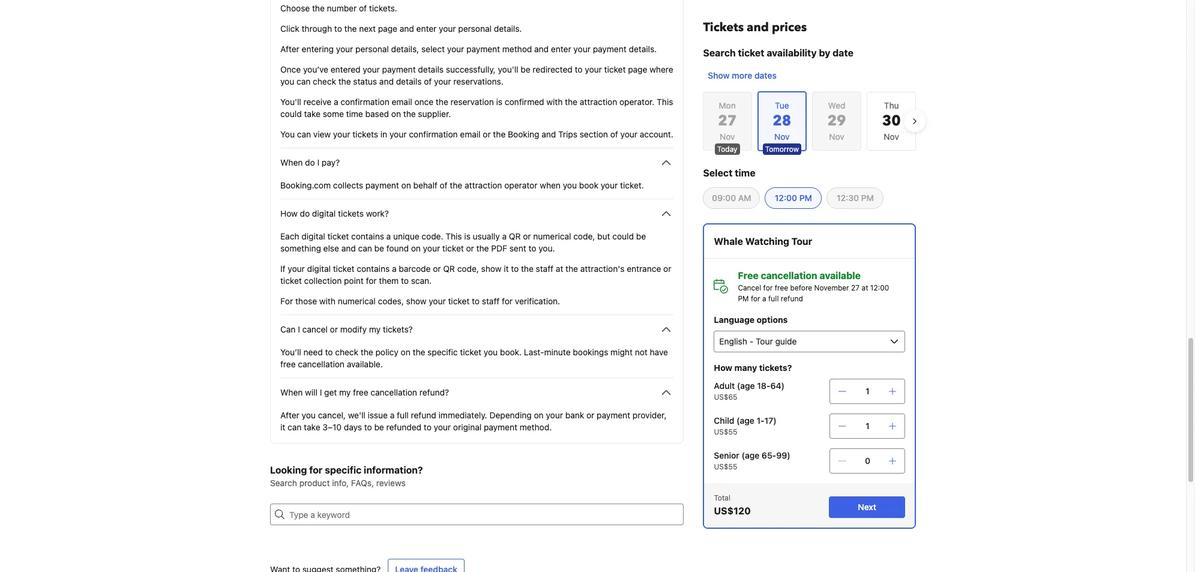 Task type: describe. For each thing, give the bounding box(es) containing it.
a inside free cancellation available cancel for free before november 27 at 12:00 pm for a full refund
[[762, 294, 766, 303]]

pm inside free cancellation available cancel for free before november 27 at 12:00 pm for a full refund
[[738, 294, 749, 303]]

to down barcode
[[401, 276, 409, 286]]

language
[[714, 315, 754, 325]]

confirmation inside you'll receive a confirmation email once the reservation is confirmed with the attraction operator. this could take some time based on the supplier.
[[341, 97, 389, 107]]

show
[[708, 70, 729, 80]]

codes,
[[378, 296, 404, 306]]

do for how
[[300, 208, 310, 219]]

depending
[[490, 410, 532, 420]]

1 vertical spatial i
[[298, 324, 300, 334]]

might
[[611, 347, 633, 357]]

when for when will i get my free cancellation refund?
[[280, 387, 303, 397]]

nov for 30
[[884, 131, 899, 142]]

today
[[717, 145, 738, 154]]

last-
[[524, 347, 544, 357]]

ticket down code.
[[442, 243, 464, 253]]

some
[[323, 109, 344, 119]]

confirmed
[[505, 97, 544, 107]]

to right "refunded"
[[424, 422, 432, 432]]

and left trips
[[542, 129, 556, 139]]

or right barcode
[[433, 264, 441, 274]]

12:00 inside free cancellation available cancel for free before november 27 at 12:00 pm for a full refund
[[870, 283, 889, 292]]

booking.com
[[280, 180, 331, 190]]

to down sent
[[511, 264, 519, 274]]

need
[[303, 347, 323, 357]]

the left booking
[[493, 129, 506, 139]]

search inside looking for specific information? search product info, faqs, reviews
[[270, 478, 297, 488]]

not
[[635, 347, 648, 357]]

of right behalf
[[440, 180, 448, 190]]

1-
[[756, 415, 764, 426]]

nov for 27
[[720, 131, 735, 142]]

payment left provider,
[[597, 410, 630, 420]]

payment up operator.
[[593, 44, 627, 54]]

is for this
[[464, 231, 471, 241]]

or down you'll receive a confirmation email once the reservation is confirmed with the attraction operator. this could take some time based on the supplier.
[[483, 129, 491, 139]]

cancellation inside you'll need to check the policy on the specific ticket you book. last-minute bookings might not have free cancellation available.
[[298, 359, 345, 369]]

and up the details,
[[400, 23, 414, 34]]

0 vertical spatial personal
[[458, 23, 492, 34]]

on inside after you cancel, we'll issue a full refund immediately. depending on your bank or payment provider, it can take 3–10 days to be refunded to your original payment method.
[[534, 410, 544, 420]]

us$65
[[714, 393, 737, 402]]

payment inside once you've entered your payment details successfully, you'll be redirected to your ticket page where you can check the status and details of your reservations.
[[382, 64, 416, 74]]

available
[[819, 270, 860, 281]]

1 vertical spatial show
[[406, 296, 426, 306]]

original
[[453, 422, 482, 432]]

ticket up point
[[333, 264, 354, 274]]

to right days
[[364, 422, 372, 432]]

usually
[[473, 231, 500, 241]]

click through to the next page and enter your personal details.
[[280, 23, 522, 34]]

12:30 pm
[[836, 193, 874, 203]]

reviews
[[376, 478, 406, 488]]

time inside you'll receive a confirmation email once the reservation is confirmed with the attraction operator. this could take some time based on the supplier.
[[346, 109, 363, 119]]

refund inside after you cancel, we'll issue a full refund immediately. depending on your bank or payment provider, it can take 3–10 days to be refunded to your original payment method.
[[411, 410, 436, 420]]

you inside after you cancel, we'll issue a full refund immediately. depending on your bank or payment provider, it can take 3–10 days to be refunded to your original payment method.
[[302, 410, 316, 420]]

you.
[[539, 243, 555, 253]]

show inside if your digital ticket contains a barcode or qr code, show it to the staff at the attraction's entrance or ticket collection point for them to scan.
[[481, 264, 501, 274]]

(age for 18-
[[737, 381, 755, 391]]

qr inside if your digital ticket contains a barcode or qr code, show it to the staff at the attraction's entrance or ticket collection point for them to scan.
[[443, 264, 455, 274]]

based
[[365, 109, 389, 119]]

free for when
[[353, 387, 368, 397]]

us$55 for child
[[714, 427, 737, 436]]

verification.
[[515, 296, 560, 306]]

information?
[[364, 465, 423, 475]]

be inside after you cancel, we'll issue a full refund immediately. depending on your bank or payment provider, it can take 3–10 days to be refunded to your original payment method.
[[374, 422, 384, 432]]

once
[[414, 97, 433, 107]]

the down sent
[[521, 264, 534, 274]]

ticket up else
[[327, 231, 349, 241]]

free
[[738, 270, 758, 281]]

(age for 1-
[[736, 415, 754, 426]]

operator.
[[619, 97, 655, 107]]

the up available.
[[361, 347, 373, 357]]

your inside if your digital ticket contains a barcode or qr code, show it to the staff at the attraction's entrance or ticket collection point for them to scan.
[[288, 264, 305, 274]]

it inside after you cancel, we'll issue a full refund immediately. depending on your bank or payment provider, it can take 3–10 days to be refunded to your original payment method.
[[280, 422, 285, 432]]

and up redirected
[[534, 44, 549, 54]]

next
[[359, 23, 376, 34]]

barcode
[[399, 264, 431, 274]]

to inside you'll need to check the policy on the specific ticket you book. last-minute bookings might not have free cancellation available.
[[325, 347, 333, 357]]

17)
[[764, 415, 776, 426]]

total
[[714, 493, 730, 502]]

how for how many tickets?
[[714, 363, 732, 373]]

whale watching tour
[[714, 236, 812, 247]]

search ticket availability by date
[[703, 47, 853, 58]]

unique
[[393, 231, 419, 241]]

at inside free cancellation available cancel for free before november 27 at 12:00 pm for a full refund
[[861, 283, 868, 292]]

numerical inside each digital ticket contains a unique code. this is usually a qr or numerical code, but could be something else and can be found on your ticket or the pdf sent to you.
[[533, 231, 571, 241]]

for left verification. on the bottom of page
[[502, 296, 513, 306]]

payment up work?
[[365, 180, 399, 190]]

cancel
[[302, 324, 328, 334]]

for right "cancel"
[[763, 283, 772, 292]]

book
[[579, 180, 598, 190]]

can right you
[[297, 129, 311, 139]]

be inside once you've entered your payment details successfully, you'll be redirected to your ticket page where you can check the status and details of your reservations.
[[521, 64, 530, 74]]

am
[[738, 193, 751, 203]]

the right the policy
[[413, 347, 425, 357]]

availability
[[766, 47, 816, 58]]

the down the once
[[403, 109, 416, 119]]

or down usually
[[466, 243, 474, 253]]

on inside you'll need to check the policy on the specific ticket you book. last-minute bookings might not have free cancellation available.
[[401, 347, 410, 357]]

choose the number of tickets.
[[280, 3, 397, 13]]

on inside you'll receive a confirmation email once the reservation is confirmed with the attraction operator. this could take some time based on the supplier.
[[391, 109, 401, 119]]

0 horizontal spatial attraction
[[465, 180, 502, 190]]

entrance
[[627, 264, 661, 274]]

1 vertical spatial numerical
[[338, 296, 376, 306]]

and inside each digital ticket contains a unique code. this is usually a qr or numerical code, but could be something else and can be found on your ticket or the pdf sent to you.
[[341, 243, 356, 253]]

us$55 for senior
[[714, 462, 737, 471]]

november
[[814, 283, 849, 292]]

policy
[[375, 347, 398, 357]]

you'll receive a confirmation email once the reservation is confirmed with the attraction operator. this could take some time based on the supplier.
[[280, 97, 673, 119]]

0 vertical spatial page
[[378, 23, 397, 34]]

in
[[380, 129, 387, 139]]

for those with numerical codes, show your ticket to staff for verification.
[[280, 296, 560, 306]]

ticket down if
[[280, 276, 302, 286]]

pm for 12:30 pm
[[861, 193, 874, 203]]

0 horizontal spatial 12:00
[[775, 193, 797, 203]]

0 vertical spatial enter
[[416, 23, 437, 34]]

bookings
[[573, 347, 608, 357]]

nov for 29
[[829, 131, 844, 142]]

29
[[827, 111, 846, 131]]

and left prices
[[747, 19, 769, 35]]

method
[[502, 44, 532, 54]]

after you cancel, we'll issue a full refund immediately. depending on your bank or payment provider, it can take 3–10 days to be refunded to your original payment method.
[[280, 410, 667, 432]]

mon 27 nov today
[[717, 100, 738, 154]]

when do i pay? button
[[280, 155, 673, 170]]

if your digital ticket contains a barcode or qr code, show it to the staff at the attraction's entrance or ticket collection point for them to scan.
[[280, 264, 671, 286]]

work?
[[366, 208, 389, 219]]

ticket inside you'll need to check the policy on the specific ticket you book. last-minute bookings might not have free cancellation available.
[[460, 347, 482, 357]]

for inside if your digital ticket contains a barcode or qr code, show it to the staff at the attraction's entrance or ticket collection point for them to scan.
[[366, 276, 377, 286]]

cancellation inside free cancellation available cancel for free before november 27 at 12:00 pm for a full refund
[[761, 270, 817, 281]]

faqs,
[[351, 478, 374, 488]]

you'll
[[280, 97, 301, 107]]

behalf
[[413, 180, 437, 190]]

more
[[732, 70, 752, 80]]

you left book
[[563, 180, 577, 190]]

trips
[[558, 129, 577, 139]]

can
[[280, 324, 296, 334]]

tickets? inside dropdown button
[[383, 324, 413, 334]]

a inside if your digital ticket contains a barcode or qr code, show it to the staff at the attraction's entrance or ticket collection point for them to scan.
[[392, 264, 397, 274]]

page inside once you've entered your payment details successfully, you'll be redirected to your ticket page where you can check the status and details of your reservations.
[[628, 64, 647, 74]]

email inside you'll receive a confirmation email once the reservation is confirmed with the attraction operator. this could take some time based on the supplier.
[[392, 97, 412, 107]]

you've
[[303, 64, 328, 74]]

options
[[756, 315, 788, 325]]

the down "when do i pay?" dropdown button
[[450, 180, 462, 190]]

we'll
[[348, 410, 365, 420]]

the up supplier. at the top left of page
[[436, 97, 448, 107]]

attraction inside you'll receive a confirmation email once the reservation is confirmed with the attraction operator. this could take some time based on the supplier.
[[580, 97, 617, 107]]

to inside each digital ticket contains a unique code. this is usually a qr or numerical code, but could be something else and can be found on your ticket or the pdf sent to you.
[[529, 243, 536, 253]]

0 horizontal spatial staff
[[482, 296, 500, 306]]

the up trips
[[565, 97, 577, 107]]

ticket.
[[620, 180, 644, 190]]

for inside looking for specific information? search product info, faqs, reviews
[[309, 465, 323, 475]]

this inside you'll receive a confirmation email once the reservation is confirmed with the attraction operator. this could take some time based on the supplier.
[[657, 97, 673, 107]]

number
[[327, 3, 357, 13]]

point
[[344, 276, 364, 286]]

how do digital tickets work? button
[[280, 206, 673, 221]]

a inside after you cancel, we'll issue a full refund immediately. depending on your bank or payment provider, it can take 3–10 days to be refunded to your original payment method.
[[390, 410, 395, 420]]

12:30
[[836, 193, 859, 203]]

or inside can i cancel or modify my tickets? dropdown button
[[330, 324, 338, 334]]

1 for child (age 1-17)
[[865, 421, 869, 431]]

can inside after you cancel, we'll issue a full refund immediately. depending on your bank or payment provider, it can take 3–10 days to be refunded to your original payment method.
[[288, 422, 302, 432]]

click
[[280, 23, 299, 34]]

once you've entered your payment details successfully, you'll be redirected to your ticket page where you can check the status and details of your reservations.
[[280, 64, 673, 86]]

0 horizontal spatial details.
[[494, 23, 522, 34]]

account.
[[640, 129, 673, 139]]

a up the pdf
[[502, 231, 507, 241]]

can inside each digital ticket contains a unique code. this is usually a qr or numerical code, but could be something else and can be found on your ticket or the pdf sent to you.
[[358, 243, 372, 253]]

minute
[[544, 347, 571, 357]]

when will i get my free cancellation refund?
[[280, 387, 449, 397]]

payment up successfully,
[[466, 44, 500, 54]]

sent
[[509, 243, 526, 253]]

next button
[[829, 496, 905, 518]]

is for reservation
[[496, 97, 502, 107]]

tickets
[[703, 19, 744, 35]]

reservations.
[[453, 76, 503, 86]]

total us$120
[[714, 493, 750, 516]]

the inside each digital ticket contains a unique code. this is usually a qr or numerical code, but could be something else and can be found on your ticket or the pdf sent to you.
[[476, 243, 489, 253]]

take inside you'll receive a confirmation email once the reservation is confirmed with the attraction operator. this could take some time based on the supplier.
[[304, 109, 321, 119]]

take inside after you cancel, we'll issue a full refund immediately. depending on your bank or payment provider, it can take 3–10 days to be refunded to your original payment method.
[[304, 422, 320, 432]]

collects
[[333, 180, 363, 190]]

or up sent
[[523, 231, 531, 241]]

tour
[[791, 236, 812, 247]]

at inside if your digital ticket contains a barcode or qr code, show it to the staff at the attraction's entrance or ticket collection point for them to scan.
[[556, 264, 563, 274]]

select
[[703, 167, 732, 178]]

with inside the 'how do digital tickets work?' element
[[319, 296, 336, 306]]

ticket down if your digital ticket contains a barcode or qr code, show it to the staff at the attraction's entrance or ticket collection point for them to scan.
[[448, 296, 470, 306]]

select time
[[703, 167, 755, 178]]

mon
[[719, 100, 736, 110]]

your inside each digital ticket contains a unique code. this is usually a qr or numerical code, but could be something else and can be found on your ticket or the pdf sent to you.
[[423, 243, 440, 253]]

be up entrance
[[636, 231, 646, 241]]

to down if your digital ticket contains a barcode or qr code, show it to the staff at the attraction's entrance or ticket collection point for them to scan.
[[472, 296, 480, 306]]

or right entrance
[[663, 264, 671, 274]]

qr inside each digital ticket contains a unique code. this is usually a qr or numerical code, but could be something else and can be found on your ticket or the pdf sent to you.
[[509, 231, 521, 241]]

0 vertical spatial details
[[418, 64, 444, 74]]

pdf
[[491, 243, 507, 253]]

30
[[882, 111, 901, 131]]

child
[[714, 415, 734, 426]]



Task type: vqa. For each thing, say whether or not it's contained in the screenshot.
at inside If your digital ticket contains a barcode or QR code, show it to the staff at the attraction's entrance or ticket collection point for them to scan.
yes



Task type: locate. For each thing, give the bounding box(es) containing it.
digital
[[312, 208, 336, 219], [302, 231, 325, 241], [307, 264, 331, 274]]

0 horizontal spatial show
[[406, 296, 426, 306]]

0 horizontal spatial refund
[[411, 410, 436, 420]]

entering
[[302, 44, 334, 54]]

1 horizontal spatial my
[[369, 324, 381, 334]]

2 vertical spatial free
[[353, 387, 368, 397]]

2 when from the top
[[280, 387, 303, 397]]

free down you'll
[[280, 359, 296, 369]]

my
[[369, 324, 381, 334], [339, 387, 351, 397]]

them
[[379, 276, 399, 286]]

you left book.
[[484, 347, 498, 357]]

0 vertical spatial contains
[[351, 231, 384, 241]]

details up the once
[[396, 76, 422, 86]]

or right cancel
[[330, 324, 338, 334]]

search up show
[[703, 47, 735, 58]]

personal down next
[[355, 44, 389, 54]]

is left confirmed on the left top of page
[[496, 97, 502, 107]]

you down will
[[302, 410, 316, 420]]

thu
[[884, 100, 899, 110]]

i right will
[[320, 387, 322, 397]]

modify
[[340, 324, 367, 334]]

at
[[556, 264, 563, 274], [861, 283, 868, 292]]

1 vertical spatial details
[[396, 76, 422, 86]]

1 vertical spatial time
[[735, 167, 755, 178]]

page right next
[[378, 23, 397, 34]]

how up each
[[280, 208, 298, 219]]

1 horizontal spatial free
[[353, 387, 368, 397]]

0 vertical spatial after
[[280, 44, 299, 54]]

my right get
[[339, 387, 351, 397]]

could inside each digital ticket contains a unique code. this is usually a qr or numerical code, but could be something else and can be found on your ticket or the pdf sent to you.
[[612, 231, 634, 241]]

09:00
[[712, 193, 736, 203]]

with right confirmed on the left top of page
[[546, 97, 563, 107]]

1 vertical spatial details.
[[629, 44, 657, 54]]

1 vertical spatial take
[[304, 422, 320, 432]]

can left 3–10
[[288, 422, 302, 432]]

on up method.
[[534, 410, 544, 420]]

0 vertical spatial search
[[703, 47, 735, 58]]

0 horizontal spatial 27
[[718, 111, 737, 131]]

details. up the "where"
[[629, 44, 657, 54]]

ticket
[[738, 47, 764, 58], [604, 64, 626, 74], [327, 231, 349, 241], [442, 243, 464, 253], [333, 264, 354, 274], [280, 276, 302, 286], [448, 296, 470, 306], [460, 347, 482, 357]]

nov inside the wed 29 nov
[[829, 131, 844, 142]]

when
[[540, 180, 561, 190]]

details.
[[494, 23, 522, 34], [629, 44, 657, 54]]

show more dates button
[[703, 65, 781, 86]]

full inside after you cancel, we'll issue a full refund immediately. depending on your bank or payment provider, it can take 3–10 days to be refunded to your original payment method.
[[397, 410, 409, 420]]

0 horizontal spatial nov
[[720, 131, 735, 142]]

0 vertical spatial tickets
[[352, 129, 378, 139]]

this
[[657, 97, 673, 107], [446, 231, 462, 241]]

(age inside senior (age 65-99) us$55
[[741, 450, 759, 460]]

be
[[521, 64, 530, 74], [636, 231, 646, 241], [374, 243, 384, 253], [374, 422, 384, 432]]

a up the them at the left top of page
[[392, 264, 397, 274]]

nov down 29
[[829, 131, 844, 142]]

0 horizontal spatial personal
[[355, 44, 389, 54]]

a inside you'll receive a confirmation email once the reservation is confirmed with the attraction operator. this could take some time based on the supplier.
[[334, 97, 338, 107]]

2 horizontal spatial nov
[[884, 131, 899, 142]]

0 vertical spatial check
[[313, 76, 336, 86]]

how up adult
[[714, 363, 732, 373]]

receive
[[303, 97, 332, 107]]

the left attraction's
[[566, 264, 578, 274]]

cancel,
[[318, 410, 346, 420]]

2 vertical spatial cancellation
[[371, 387, 417, 397]]

i right can
[[298, 324, 300, 334]]

1 horizontal spatial qr
[[509, 231, 521, 241]]

0 horizontal spatial pm
[[738, 294, 749, 303]]

senior (age 65-99) us$55
[[714, 450, 790, 471]]

you'll
[[280, 347, 301, 357]]

attraction up section
[[580, 97, 617, 107]]

0 horizontal spatial specific
[[325, 465, 361, 475]]

refund down before
[[781, 294, 803, 303]]

it down the pdf
[[504, 264, 509, 274]]

27 inside free cancellation available cancel for free before november 27 at 12:00 pm for a full refund
[[851, 283, 859, 292]]

1 after from the top
[[280, 44, 299, 54]]

after entering your personal details, select your payment method and enter your payment details.
[[280, 44, 657, 54]]

could down you'll at top
[[280, 109, 302, 119]]

the left next
[[344, 23, 357, 34]]

can i cancel or modify my tickets?
[[280, 324, 413, 334]]

1 horizontal spatial how
[[714, 363, 732, 373]]

personal up after entering your personal details, select your payment method and enter your payment details.
[[458, 23, 492, 34]]

1 vertical spatial after
[[280, 410, 299, 420]]

the up through
[[312, 3, 325, 13]]

how for how do digital tickets work?
[[280, 208, 298, 219]]

do
[[305, 157, 315, 167], [300, 208, 310, 219]]

region containing 27
[[693, 86, 926, 156]]

contains inside if your digital ticket contains a barcode or qr code, show it to the staff at the attraction's entrance or ticket collection point for them to scan.
[[357, 264, 390, 274]]

after inside after you cancel, we'll issue a full refund immediately. depending on your bank or payment provider, it can take 3–10 days to be refunded to your original payment method.
[[280, 410, 299, 420]]

1 vertical spatial my
[[339, 387, 351, 397]]

view
[[313, 129, 331, 139]]

on right the policy
[[401, 347, 410, 357]]

cancellation
[[761, 270, 817, 281], [298, 359, 345, 369], [371, 387, 417, 397]]

0 vertical spatial qr
[[509, 231, 521, 241]]

of right section
[[610, 129, 618, 139]]

booking
[[508, 129, 539, 139]]

us$120
[[714, 505, 750, 516]]

i for will
[[320, 387, 322, 397]]

section
[[580, 129, 608, 139]]

search
[[703, 47, 735, 58], [270, 478, 297, 488]]

0 vertical spatial when
[[280, 157, 303, 167]]

0 vertical spatial at
[[556, 264, 563, 274]]

whale
[[714, 236, 743, 247]]

adult (age 18-64) us$65
[[714, 381, 784, 402]]

can inside once you've entered your payment details successfully, you'll be redirected to your ticket page where you can check the status and details of your reservations.
[[297, 76, 311, 86]]

0 vertical spatial take
[[304, 109, 321, 119]]

product
[[299, 478, 330, 488]]

my right modify
[[369, 324, 381, 334]]

tickets left work?
[[338, 208, 364, 219]]

operator
[[504, 180, 538, 190]]

on inside each digital ticket contains a unique code. this is usually a qr or numerical code, but could be something else and can be found on your ticket or the pdf sent to you.
[[411, 243, 421, 253]]

specific inside you'll need to check the policy on the specific ticket you book. last-minute bookings might not have free cancellation available.
[[428, 347, 458, 357]]

0 vertical spatial this
[[657, 97, 673, 107]]

qr up sent
[[509, 231, 521, 241]]

check
[[313, 76, 336, 86], [335, 347, 358, 357]]

27 down the mon
[[718, 111, 737, 131]]

0 horizontal spatial full
[[397, 410, 409, 420]]

of up the once
[[424, 76, 432, 86]]

1 vertical spatial tickets?
[[759, 363, 792, 373]]

take left 3–10
[[304, 422, 320, 432]]

contains up the them at the left top of page
[[357, 264, 390, 274]]

with down the collection
[[319, 296, 336, 306]]

you down once
[[280, 76, 294, 86]]

payment down depending
[[484, 422, 517, 432]]

64)
[[770, 381, 784, 391]]

0 vertical spatial is
[[496, 97, 502, 107]]

1 horizontal spatial details.
[[629, 44, 657, 54]]

provider,
[[633, 410, 667, 420]]

tickets? up 64)
[[759, 363, 792, 373]]

3 nov from the left
[[884, 131, 899, 142]]

1 horizontal spatial search
[[703, 47, 735, 58]]

1 horizontal spatial 27
[[851, 283, 859, 292]]

1 horizontal spatial email
[[460, 129, 481, 139]]

adult
[[714, 381, 735, 391]]

Type a keyword field
[[285, 504, 684, 525]]

after left cancel,
[[280, 410, 299, 420]]

tickets left in
[[352, 129, 378, 139]]

at up verification. on the bottom of page
[[556, 264, 563, 274]]

0 vertical spatial 27
[[718, 111, 737, 131]]

page left the "where"
[[628, 64, 647, 74]]

12:00 right the november
[[870, 283, 889, 292]]

how many tickets?
[[714, 363, 792, 373]]

1 vertical spatial cancellation
[[298, 359, 345, 369]]

1 horizontal spatial refund
[[781, 294, 803, 303]]

1 vertical spatial could
[[612, 231, 634, 241]]

staff
[[536, 264, 554, 274], [482, 296, 500, 306]]

of left tickets.
[[359, 3, 367, 13]]

something
[[280, 243, 321, 253]]

1 vertical spatial us$55
[[714, 462, 737, 471]]

staff inside if your digital ticket contains a barcode or qr code, show it to the staff at the attraction's entrance or ticket collection point for them to scan.
[[536, 264, 554, 274]]

(age left 1-
[[736, 415, 754, 426]]

and right else
[[341, 243, 356, 253]]

personal
[[458, 23, 492, 34], [355, 44, 389, 54]]

1 horizontal spatial specific
[[428, 347, 458, 357]]

0 vertical spatial numerical
[[533, 231, 571, 241]]

0 horizontal spatial email
[[392, 97, 412, 107]]

full up "refunded"
[[397, 410, 409, 420]]

digital up the something on the left top of page
[[302, 231, 325, 241]]

and inside once you've entered your payment details successfully, you'll be redirected to your ticket page where you can check the status and details of your reservations.
[[379, 76, 394, 86]]

1 horizontal spatial confirmation
[[409, 129, 458, 139]]

1 nov from the left
[[720, 131, 735, 142]]

have
[[650, 347, 668, 357]]

it inside if your digital ticket contains a barcode or qr code, show it to the staff at the attraction's entrance or ticket collection point for them to scan.
[[504, 264, 509, 274]]

take
[[304, 109, 321, 119], [304, 422, 320, 432]]

us$55 inside child (age 1-17) us$55
[[714, 427, 737, 436]]

1 vertical spatial staff
[[482, 296, 500, 306]]

status
[[353, 76, 377, 86]]

you inside you'll need to check the policy on the specific ticket you book. last-minute bookings might not have free cancellation available.
[[484, 347, 498, 357]]

0 horizontal spatial it
[[280, 422, 285, 432]]

nov inside 'thu 30 nov'
[[884, 131, 899, 142]]

take down receive
[[304, 109, 321, 119]]

0 horizontal spatial time
[[346, 109, 363, 119]]

how
[[280, 208, 298, 219], [714, 363, 732, 373]]

wed 29 nov
[[827, 100, 846, 142]]

nov down 30
[[884, 131, 899, 142]]

with inside you'll receive a confirmation email once the reservation is confirmed with the attraction operator. this could take some time based on the supplier.
[[546, 97, 563, 107]]

2 horizontal spatial free
[[774, 283, 788, 292]]

how do digital tickets work? element
[[280, 221, 673, 307]]

free inside dropdown button
[[353, 387, 368, 397]]

pm for 12:00 pm
[[799, 193, 812, 203]]

or inside after you cancel, we'll issue a full refund immediately. depending on your bank or payment provider, it can take 3–10 days to be refunded to your original payment method.
[[586, 410, 594, 420]]

(age inside adult (age 18-64) us$65
[[737, 381, 755, 391]]

refund inside free cancellation available cancel for free before november 27 at 12:00 pm for a full refund
[[781, 294, 803, 303]]

2 vertical spatial digital
[[307, 264, 331, 274]]

after down click
[[280, 44, 299, 54]]

when for when do i pay?
[[280, 157, 303, 167]]

email left the once
[[392, 97, 412, 107]]

0 horizontal spatial this
[[446, 231, 462, 241]]

to inside once you've entered your payment details successfully, you'll be redirected to your ticket page where you can check the status and details of your reservations.
[[575, 64, 583, 74]]

digital for your
[[307, 264, 331, 274]]

code, left but
[[573, 231, 595, 241]]

65-
[[761, 450, 776, 460]]

0 horizontal spatial with
[[319, 296, 336, 306]]

0
[[865, 456, 870, 466]]

you inside once you've entered your payment details successfully, you'll be redirected to your ticket page where you can check the status and details of your reservations.
[[280, 76, 294, 86]]

1 vertical spatial when
[[280, 387, 303, 397]]

0 horizontal spatial free
[[280, 359, 296, 369]]

a up the found
[[386, 231, 391, 241]]

1 horizontal spatial could
[[612, 231, 634, 241]]

of
[[359, 3, 367, 13], [424, 76, 432, 86], [610, 129, 618, 139], [440, 180, 448, 190]]

region
[[693, 86, 926, 156]]

09:00 am
[[712, 193, 751, 203]]

code.
[[422, 231, 443, 241]]

0 vertical spatial it
[[504, 264, 509, 274]]

1 horizontal spatial pm
[[799, 193, 812, 203]]

digital inside each digital ticket contains a unique code. this is usually a qr or numerical code, but could be something else and can be found on your ticket or the pdf sent to you.
[[302, 231, 325, 241]]

0 vertical spatial tickets?
[[383, 324, 413, 334]]

how inside dropdown button
[[280, 208, 298, 219]]

to down choose the number of tickets.
[[334, 23, 342, 34]]

specific down can i cancel or modify my tickets? dropdown button
[[428, 347, 458, 357]]

ticket up 'show more dates'
[[738, 47, 764, 58]]

but
[[597, 231, 610, 241]]

0 horizontal spatial at
[[556, 264, 563, 274]]

immediately.
[[439, 410, 487, 420]]

tickets inside dropdown button
[[338, 208, 364, 219]]

on right based
[[391, 109, 401, 119]]

email
[[392, 97, 412, 107], [460, 129, 481, 139]]

1 take from the top
[[304, 109, 321, 119]]

this inside each digital ticket contains a unique code. this is usually a qr or numerical code, but could be something else and can be found on your ticket or the pdf sent to you.
[[446, 231, 462, 241]]

free
[[774, 283, 788, 292], [280, 359, 296, 369], [353, 387, 368, 397]]

contains inside each digital ticket contains a unique code. this is usually a qr or numerical code, but could be something else and can be found on your ticket or the pdf sent to you.
[[351, 231, 384, 241]]

full
[[768, 294, 779, 303], [397, 410, 409, 420]]

after for after you cancel, we'll issue a full refund immediately. depending on your bank or payment provider, it can take 3–10 days to be refunded to your original payment method.
[[280, 410, 299, 420]]

bank
[[565, 410, 584, 420]]

0 horizontal spatial numerical
[[338, 296, 376, 306]]

free inside free cancellation available cancel for free before november 27 at 12:00 pm for a full refund
[[774, 283, 788, 292]]

0 vertical spatial specific
[[428, 347, 458, 357]]

1 vertical spatial page
[[628, 64, 647, 74]]

1 horizontal spatial it
[[504, 264, 509, 274]]

a right issue at the left of the page
[[390, 410, 395, 420]]

0 horizontal spatial is
[[464, 231, 471, 241]]

1 vertical spatial enter
[[551, 44, 571, 54]]

is left usually
[[464, 231, 471, 241]]

2 nov from the left
[[829, 131, 844, 142]]

0 vertical spatial attraction
[[580, 97, 617, 107]]

free for free
[[774, 283, 788, 292]]

1 when from the top
[[280, 157, 303, 167]]

2 take from the top
[[304, 422, 320, 432]]

refund?
[[419, 387, 449, 397]]

after for after entering your personal details, select your payment method and enter your payment details.
[[280, 44, 299, 54]]

for down "cancel"
[[751, 294, 760, 303]]

do down booking.com
[[300, 208, 310, 219]]

3–10
[[323, 422, 342, 432]]

1 for adult (age 18-64)
[[865, 386, 869, 396]]

0 horizontal spatial my
[[339, 387, 351, 397]]

booking.com collects payment on behalf of the attraction operator when you book your ticket.
[[280, 180, 644, 190]]

confirmation up based
[[341, 97, 389, 107]]

1 1 from the top
[[865, 386, 869, 396]]

ticket inside once you've entered your payment details successfully, you'll be redirected to your ticket page where you can check the status and details of your reservations.
[[604, 64, 626, 74]]

page
[[378, 23, 397, 34], [628, 64, 647, 74]]

do for when
[[305, 157, 315, 167]]

could right but
[[612, 231, 634, 241]]

be down issue at the left of the page
[[374, 422, 384, 432]]

or right bank
[[586, 410, 594, 420]]

days
[[344, 422, 362, 432]]

details,
[[391, 44, 419, 54]]

1 horizontal spatial code,
[[573, 231, 595, 241]]

is
[[496, 97, 502, 107], [464, 231, 471, 241]]

be left the found
[[374, 243, 384, 253]]

1 vertical spatial is
[[464, 231, 471, 241]]

is inside you'll receive a confirmation email once the reservation is confirmed with the attraction operator. this could take some time based on the supplier.
[[496, 97, 502, 107]]

check down you've
[[313, 76, 336, 86]]

contains down work?
[[351, 231, 384, 241]]

1 vertical spatial search
[[270, 478, 297, 488]]

1 horizontal spatial is
[[496, 97, 502, 107]]

2 us$55 from the top
[[714, 462, 737, 471]]

(age inside child (age 1-17) us$55
[[736, 415, 754, 426]]

redirected
[[533, 64, 573, 74]]

where
[[650, 64, 673, 74]]

1 vertical spatial tickets
[[338, 208, 364, 219]]

0 vertical spatial my
[[369, 324, 381, 334]]

0 vertical spatial cancellation
[[761, 270, 817, 281]]

i for do
[[317, 157, 319, 167]]

2 after from the top
[[280, 410, 299, 420]]

attraction's
[[580, 264, 625, 274]]

found
[[386, 243, 409, 253]]

numerical
[[533, 231, 571, 241], [338, 296, 376, 306]]

free cancellation available cancel for free before november 27 at 12:00 pm for a full refund
[[738, 270, 889, 303]]

digital for do
[[312, 208, 336, 219]]

0 vertical spatial with
[[546, 97, 563, 107]]

us$55 down senior
[[714, 462, 737, 471]]

us$55 inside senior (age 65-99) us$55
[[714, 462, 737, 471]]

0 vertical spatial confirmation
[[341, 97, 389, 107]]

of inside once you've entered your payment details successfully, you'll be redirected to your ticket page where you can check the status and details of your reservations.
[[424, 76, 432, 86]]

looking for specific information? search product info, faqs, reviews
[[270, 465, 423, 488]]

entered
[[331, 64, 361, 74]]

1 horizontal spatial staff
[[536, 264, 554, 274]]

time right some
[[346, 109, 363, 119]]

1 us$55 from the top
[[714, 427, 737, 436]]

when will i get my free cancellation refund? button
[[280, 385, 673, 400]]

0 vertical spatial free
[[774, 283, 788, 292]]

on left behalf
[[401, 180, 411, 190]]

child (age 1-17) us$55
[[714, 415, 776, 436]]

1 vertical spatial attraction
[[465, 180, 502, 190]]

enter up select
[[416, 23, 437, 34]]

book.
[[500, 347, 522, 357]]

to right need
[[325, 347, 333, 357]]

choose
[[280, 3, 310, 13]]

1 horizontal spatial at
[[861, 283, 868, 292]]

0 vertical spatial time
[[346, 109, 363, 119]]

the inside once you've entered your payment details successfully, you'll be redirected to your ticket page where you can check the status and details of your reservations.
[[338, 76, 351, 86]]

1 horizontal spatial nov
[[829, 131, 844, 142]]

payment
[[466, 44, 500, 54], [593, 44, 627, 54], [382, 64, 416, 74], [365, 180, 399, 190], [597, 410, 630, 420], [484, 422, 517, 432]]

code, inside if your digital ticket contains a barcode or qr code, show it to the staff at the attraction's entrance or ticket collection point for them to scan.
[[457, 264, 479, 274]]

if
[[280, 264, 285, 274]]

pm right 12:30 at top right
[[861, 193, 874, 203]]

1 horizontal spatial numerical
[[533, 231, 571, 241]]

free inside you'll need to check the policy on the specific ticket you book. last-minute bookings might not have free cancellation available.
[[280, 359, 296, 369]]

is inside each digital ticket contains a unique code. this is usually a qr or numerical code, but could be something else and can be found on your ticket or the pdf sent to you.
[[464, 231, 471, 241]]

free left before
[[774, 283, 788, 292]]

27 inside mon 27 nov today
[[718, 111, 737, 131]]

specific up info,
[[325, 465, 361, 475]]

code, inside each digital ticket contains a unique code. this is usually a qr or numerical code, but could be something else and can be found on your ticket or the pdf sent to you.
[[573, 231, 595, 241]]

0 horizontal spatial cancellation
[[298, 359, 345, 369]]

full inside free cancellation available cancel for free before november 27 at 12:00 pm for a full refund
[[768, 294, 779, 303]]

collection
[[304, 276, 342, 286]]

2 1 from the top
[[865, 421, 869, 431]]

qr
[[509, 231, 521, 241], [443, 264, 455, 274]]

0 horizontal spatial code,
[[457, 264, 479, 274]]

2 horizontal spatial pm
[[861, 193, 874, 203]]

0 vertical spatial us$55
[[714, 427, 737, 436]]

specific inside looking for specific information? search product info, faqs, reviews
[[325, 465, 361, 475]]

1 vertical spatial it
[[280, 422, 285, 432]]

1 horizontal spatial enter
[[551, 44, 571, 54]]

digital inside if your digital ticket contains a barcode or qr code, show it to the staff at the attraction's entrance or ticket collection point for them to scan.
[[307, 264, 331, 274]]

(age for 65-
[[741, 450, 759, 460]]

through
[[302, 23, 332, 34]]

1 vertical spatial contains
[[357, 264, 390, 274]]

1 vertical spatial qr
[[443, 264, 455, 274]]

can down you've
[[297, 76, 311, 86]]

for
[[280, 296, 293, 306]]

1 vertical spatial 12:00
[[870, 283, 889, 292]]

cancellation inside dropdown button
[[371, 387, 417, 397]]

could inside you'll receive a confirmation email once the reservation is confirmed with the attraction operator. this could take some time based on the supplier.
[[280, 109, 302, 119]]

nov inside mon 27 nov today
[[720, 131, 735, 142]]

digital inside dropdown button
[[312, 208, 336, 219]]

enter
[[416, 23, 437, 34], [551, 44, 571, 54]]

check inside once you've entered your payment details successfully, you'll be redirected to your ticket page where you can check the status and details of your reservations.
[[313, 76, 336, 86]]

show
[[481, 264, 501, 274], [406, 296, 426, 306]]

0 vertical spatial full
[[768, 294, 779, 303]]

check inside you'll need to check the policy on the specific ticket you book. last-minute bookings might not have free cancellation available.
[[335, 347, 358, 357]]

tickets
[[352, 129, 378, 139], [338, 208, 364, 219]]



